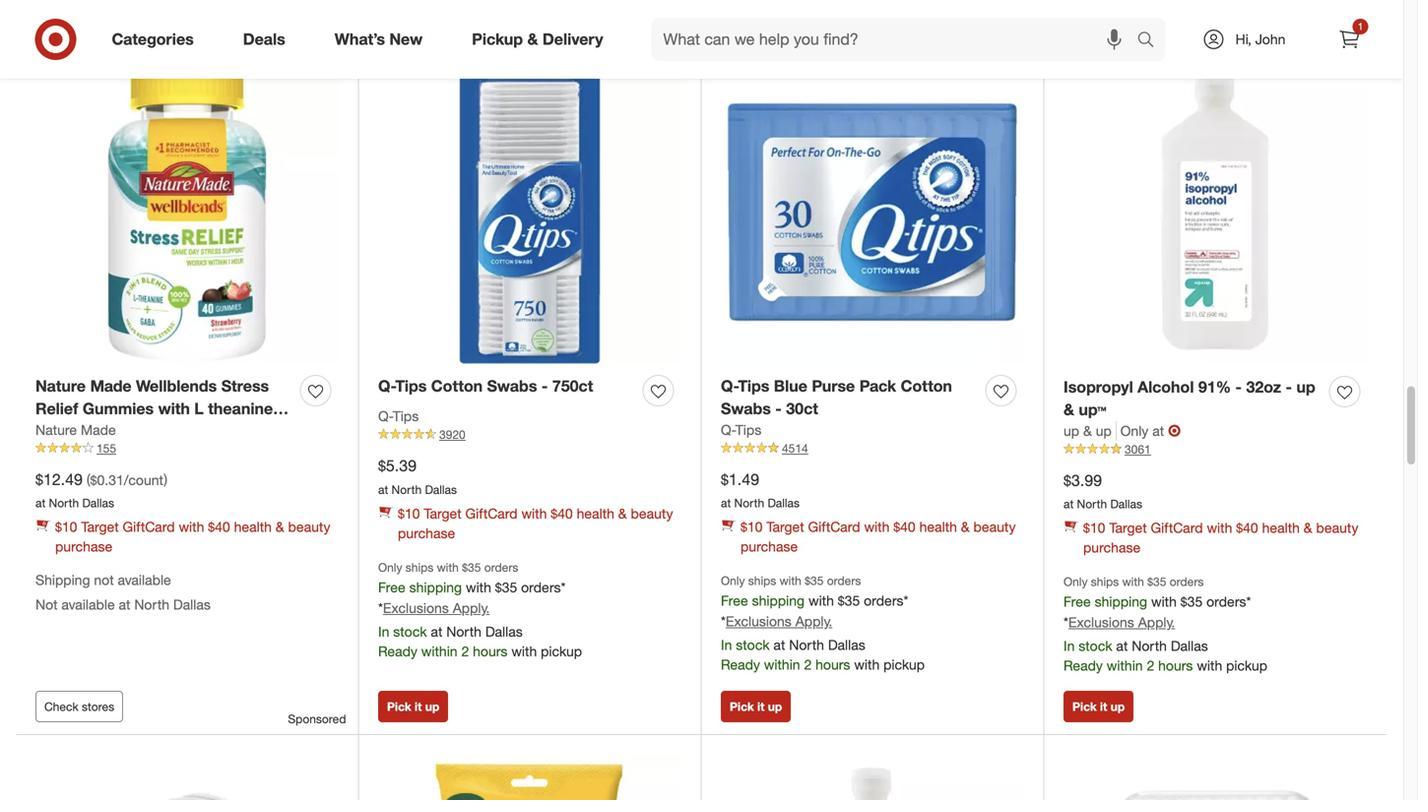 Task type: locate. For each thing, give the bounding box(es) containing it.
categories link
[[95, 18, 218, 61]]

dallas inside shipping not available not available at north dallas
[[173, 596, 211, 614]]

$40 for q-tips blue purse pack cotton swabs - 30ct
[[894, 519, 916, 536]]

stress
[[221, 377, 269, 396]]

0 vertical spatial swabs
[[487, 377, 537, 396]]

purchase for $3.99
[[1083, 539, 1141, 557]]

giftcard for $5.39
[[465, 505, 518, 522]]

0 horizontal spatial pick it up
[[387, 700, 439, 715]]

made
[[90, 377, 132, 396], [81, 421, 116, 439]]

hi,
[[1236, 31, 1252, 48]]

2 it from the left
[[757, 700, 765, 715]]

health for q-tips cotton swabs - 750ct
[[577, 505, 614, 522]]

nature
[[35, 377, 86, 396], [35, 421, 77, 439]]

swabs inside q-tips blue purse pack cotton swabs - 30ct
[[721, 399, 771, 418]]

purchase for $12.49
[[55, 538, 112, 556]]

$10 target giftcard with $40 health & beauty purchase
[[398, 505, 673, 542], [55, 519, 330, 556], [741, 519, 1016, 556], [1083, 520, 1359, 557]]

target down $1.49 at north dallas
[[767, 519, 804, 536]]

$40 down 3061 link
[[1236, 520, 1258, 537]]

2 horizontal spatial ships
[[1091, 575, 1119, 590]]

isopropyl 70% alcohol antiseptic - 32oz - up & up™ image
[[721, 755, 1024, 801], [721, 755, 1024, 801]]

1 horizontal spatial q-tips link
[[721, 420, 762, 440]]

shipping for $5.39
[[409, 579, 462, 596]]

2 pick it up from the left
[[730, 700, 782, 715]]

$10 down $1.49 at north dallas
[[741, 519, 763, 536]]

only down $3.99 at north dallas
[[1064, 575, 1088, 590]]

$10 down $5.39 at north dallas
[[398, 505, 420, 522]]

$10 target giftcard with $40 health & beauty purchase down 3920 link
[[398, 505, 673, 542]]

2 horizontal spatial it
[[1100, 700, 1107, 715]]

ships
[[406, 560, 434, 575], [748, 574, 776, 589], [1091, 575, 1119, 590]]

swabs
[[487, 377, 537, 396], [721, 399, 771, 418]]

* for $1.49
[[721, 613, 726, 630]]

0 horizontal spatial sponsored
[[288, 712, 346, 727]]

0 horizontal spatial within
[[421, 643, 458, 660]]

swabs left 30ct
[[721, 399, 771, 418]]

q-tips up $1.49
[[721, 421, 762, 439]]

target for $5.39
[[424, 505, 462, 522]]

stock for $1.49
[[736, 637, 770, 654]]

ready for $5.39
[[378, 643, 417, 660]]

$10 for $12.49
[[55, 519, 77, 536]]

0 horizontal spatial pick
[[387, 700, 411, 715]]

gaba
[[68, 422, 112, 441]]

purchase down $5.39 at north dallas
[[398, 525, 455, 542]]

l
[[194, 399, 204, 418]]

$10 target giftcard with $40 health & beauty purchase down )
[[55, 519, 330, 556]]

2 horizontal spatial *
[[1064, 614, 1069, 631]]

- right flavor
[[266, 422, 272, 441]]

hours
[[473, 643, 508, 660], [816, 656, 850, 674], [1158, 657, 1193, 675]]

1 horizontal spatial hours
[[816, 656, 850, 674]]

ships down $5.39 at north dallas
[[406, 560, 434, 575]]

0 horizontal spatial shipping
[[409, 579, 462, 596]]

pickup for $1.49
[[884, 656, 925, 674]]

2 horizontal spatial free
[[1064, 594, 1091, 611]]

only for isopropyl alcohol 91% - 32oz - up & up™
[[1064, 575, 1088, 590]]

categories
[[112, 30, 194, 49]]

1 horizontal spatial exclusions
[[726, 613, 792, 630]]

0 horizontal spatial stock
[[393, 623, 427, 641]]

pick it up
[[387, 700, 439, 715], [730, 700, 782, 715], [1073, 700, 1125, 715]]

1 nature from the top
[[35, 377, 86, 396]]

3 pick from the left
[[1073, 700, 1097, 715]]

only ships with $35 orders free shipping with $35 orders* * exclusions apply. in stock at  north dallas ready within 2 hours with pickup for $1.49
[[721, 574, 925, 674]]

1 horizontal spatial pick
[[730, 700, 754, 715]]

1 horizontal spatial within
[[764, 656, 800, 674]]

theanine
[[208, 399, 273, 418]]

hours for $3.99
[[1158, 657, 1193, 675]]

2 pick from the left
[[730, 700, 754, 715]]

at inside $3.99 at north dallas
[[1064, 497, 1074, 512]]

0 horizontal spatial orders*
[[521, 579, 566, 596]]

deals
[[243, 30, 285, 49]]

q-tips cotton swabs - 750ct link
[[378, 375, 593, 398]]

free
[[378, 579, 406, 596], [721, 593, 748, 610], [1064, 594, 1091, 611]]

available
[[118, 572, 171, 589], [61, 596, 115, 614]]

check stores
[[44, 700, 114, 715]]

0 horizontal spatial free
[[378, 579, 406, 596]]

only ships with $35 orders free shipping with $35 orders* * exclusions apply. in stock at  north dallas ready within 2 hours with pickup
[[378, 560, 582, 660], [721, 574, 925, 674], [1064, 575, 1268, 675]]

at inside $1.49 at north dallas
[[721, 496, 731, 511]]

0 horizontal spatial orders
[[484, 560, 518, 575]]

pickup & delivery
[[472, 30, 603, 49]]

- left 30ct
[[775, 399, 782, 418]]

2 horizontal spatial orders
[[1170, 575, 1204, 590]]

2 for $1.49
[[804, 656, 812, 674]]

$10 target giftcard with $40 health & beauty purchase for $12.49
[[55, 519, 330, 556]]

1 horizontal spatial *
[[721, 613, 726, 630]]

tips for q-tips link associated with q-tips blue purse pack cotton swabs - 30ct
[[735, 421, 762, 439]]

1 link
[[1328, 18, 1371, 61]]

purchase down $3.99 at north dallas
[[1083, 539, 1141, 557]]

exclusions apply. button for $1.49
[[726, 612, 832, 632]]

up inside isopropyl alcohol 91% - 32oz - up & up™
[[1297, 378, 1316, 397]]

available down not
[[61, 596, 115, 614]]

$10 target giftcard with $40 health & beauty purchase down 4514 link
[[741, 519, 1016, 556]]

in for $1.49
[[721, 637, 732, 654]]

only down $1.49 at north dallas
[[721, 574, 745, 589]]

pickup
[[541, 643, 582, 660], [884, 656, 925, 674], [1226, 657, 1268, 675]]

0 vertical spatial made
[[90, 377, 132, 396]]

deals link
[[226, 18, 310, 61]]

2 horizontal spatial exclusions
[[1069, 614, 1134, 631]]

1 vertical spatial nature
[[35, 421, 77, 439]]

free for $5.39
[[378, 579, 406, 596]]

orders
[[484, 560, 518, 575], [827, 574, 861, 589], [1170, 575, 1204, 590]]

nature for nature made
[[35, 421, 77, 439]]

1 it from the left
[[415, 700, 422, 715]]

0 horizontal spatial only ships with $35 orders free shipping with $35 orders* * exclusions apply. in stock at  north dallas ready within 2 hours with pickup
[[378, 560, 582, 660]]

- right '32oz'
[[1286, 378, 1292, 397]]

exclusions for $3.99
[[1069, 614, 1134, 631]]

3 it from the left
[[1100, 700, 1107, 715]]

0 horizontal spatial swabs
[[487, 377, 537, 396]]

health for nature made wellblends stress relief gummies with l theanine and gaba - strawberry flavor - 40ct
[[234, 519, 272, 536]]

$40 for isopropyl alcohol 91% - 32oz - up & up™
[[1236, 520, 1258, 537]]

stores
[[82, 700, 114, 715]]

q-tips cotton swabs - 750ct
[[378, 377, 593, 396]]

q-tips
[[378, 408, 419, 425], [721, 421, 762, 439]]

1 horizontal spatial pickup
[[884, 656, 925, 674]]

2 nature from the top
[[35, 421, 77, 439]]

- inside q-tips blue purse pack cotton swabs - 30ct
[[775, 399, 782, 418]]

available right not
[[118, 572, 171, 589]]

at inside $12.49 ( $0.31 /count ) at north dallas
[[35, 496, 46, 511]]

2 horizontal spatial 2
[[1147, 657, 1155, 675]]

nature up relief
[[35, 377, 86, 396]]

$10 down $12.49
[[55, 519, 77, 536]]

1 horizontal spatial in
[[721, 637, 732, 654]]

tips
[[395, 377, 427, 396], [738, 377, 770, 396], [393, 408, 419, 425], [735, 421, 762, 439]]

not
[[94, 572, 114, 589]]

purchase up not
[[55, 538, 112, 556]]

2 horizontal spatial within
[[1107, 657, 1143, 675]]

cotton inside q-tips blue purse pack cotton swabs - 30ct
[[901, 377, 952, 396]]

beauty for q-tips cotton swabs - 750ct
[[631, 505, 673, 522]]

$40 down 155 link
[[208, 519, 230, 536]]

1 horizontal spatial apply.
[[795, 613, 832, 630]]

q-tips blue purse pack cotton swabs - 30ct
[[721, 377, 952, 418]]

1 horizontal spatial only ships with $35 orders free shipping with $35 orders* * exclusions apply. in stock at  north dallas ready within 2 hours with pickup
[[721, 574, 925, 674]]

up & up only at ¬
[[1064, 421, 1181, 440]]

91%
[[1198, 378, 1231, 397]]

2 cotton from the left
[[901, 377, 952, 396]]

up & up link
[[1064, 421, 1117, 441]]

pack
[[859, 377, 896, 396]]

1 horizontal spatial ready
[[721, 656, 760, 674]]

nature inside the nature made wellblends stress relief gummies with l theanine and gaba - strawberry flavor - 40ct
[[35, 377, 86, 396]]

1 horizontal spatial pick it up
[[730, 700, 782, 715]]

apply. for $3.99
[[1138, 614, 1175, 631]]

ricola cough drops - natural herb - 45ct image
[[378, 755, 682, 801], [378, 755, 682, 801]]

tips inside q-tips blue purse pack cotton swabs - 30ct
[[738, 377, 770, 396]]

1 horizontal spatial swabs
[[721, 399, 771, 418]]

1 horizontal spatial shipping
[[752, 593, 805, 610]]

huggies natural care sensitive unscented baby wipes (select count) image
[[35, 755, 339, 801], [35, 755, 339, 801]]

2 horizontal spatial pick
[[1073, 700, 1097, 715]]

1 horizontal spatial stock
[[736, 637, 770, 654]]

dallas inside $12.49 ( $0.31 /count ) at north dallas
[[82, 496, 114, 511]]

target down $12.49 ( $0.31 /count ) at north dallas
[[81, 519, 119, 536]]

shipping not available not available at north dallas
[[35, 572, 211, 614]]

1 vertical spatial swabs
[[721, 399, 771, 418]]

0 horizontal spatial exclusions apply. button
[[383, 599, 490, 618]]

2 horizontal spatial in
[[1064, 638, 1075, 655]]

1 horizontal spatial it
[[757, 700, 765, 715]]

2 horizontal spatial exclusions apply. button
[[1069, 613, 1175, 633]]

apply. for $1.49
[[795, 613, 832, 630]]

at
[[1152, 422, 1164, 440], [378, 483, 388, 497], [35, 496, 46, 511], [721, 496, 731, 511], [1064, 497, 1074, 512], [119, 596, 130, 614], [431, 623, 443, 641], [774, 637, 785, 654], [1116, 638, 1128, 655]]

orders for $1.49
[[827, 574, 861, 589]]

shipping for $1.49
[[752, 593, 805, 610]]

giftcard down 4514 link
[[808, 519, 860, 536]]

cotton right pack at top
[[901, 377, 952, 396]]

$3.99 at north dallas
[[1064, 471, 1142, 512]]

isopropyl alcohol 91% - 32oz - up & up™ image
[[1064, 61, 1368, 365], [1064, 61, 1368, 365]]

orders for $5.39
[[484, 560, 518, 575]]

q-tips link up $1.49
[[721, 420, 762, 440]]

nature inside nature made link
[[35, 421, 77, 439]]

1 horizontal spatial orders*
[[864, 593, 908, 610]]

0 horizontal spatial in
[[378, 623, 389, 641]]

and
[[35, 422, 64, 441]]

$10 for $3.99
[[1083, 520, 1105, 537]]

apply.
[[453, 600, 490, 617], [795, 613, 832, 630], [1138, 614, 1175, 631]]

3 pick it up button from the left
[[1064, 691, 1134, 723]]

0 horizontal spatial ready
[[378, 643, 417, 660]]

health
[[577, 505, 614, 522], [234, 519, 272, 536], [919, 519, 957, 536], [1262, 520, 1300, 537]]

health for isopropyl alcohol 91% - 32oz - up & up™
[[1262, 520, 1300, 537]]

0 horizontal spatial apply.
[[453, 600, 490, 617]]

2 horizontal spatial ready
[[1064, 657, 1103, 675]]

2 horizontal spatial hours
[[1158, 657, 1193, 675]]

1 horizontal spatial ships
[[748, 574, 776, 589]]

0 horizontal spatial ships
[[406, 560, 434, 575]]

0 horizontal spatial it
[[415, 700, 422, 715]]

1 vertical spatial available
[[61, 596, 115, 614]]

$10
[[398, 505, 420, 522], [55, 519, 77, 536], [741, 519, 763, 536], [1083, 520, 1105, 537]]

0 vertical spatial nature
[[35, 377, 86, 396]]

2 horizontal spatial only ships with $35 orders free shipping with $35 orders* * exclusions apply. in stock at  north dallas ready within 2 hours with pickup
[[1064, 575, 1268, 675]]

2 horizontal spatial pick it up
[[1073, 700, 1125, 715]]

giftcard down 3920 link
[[465, 505, 518, 522]]

1 horizontal spatial 2
[[804, 656, 812, 674]]

2 pick it up button from the left
[[721, 691, 791, 723]]

- right 155
[[117, 422, 123, 441]]

made inside the nature made wellblends stress relief gummies with l theanine and gaba - strawberry flavor - 40ct
[[90, 377, 132, 396]]

orders* for $1.49
[[864, 593, 908, 610]]

within
[[421, 643, 458, 660], [764, 656, 800, 674], [1107, 657, 1143, 675]]

(
[[86, 472, 90, 489]]

stock for $3.99
[[1079, 638, 1112, 655]]

only for q-tips cotton swabs - 750ct
[[378, 560, 402, 575]]

1 cotton from the left
[[431, 377, 483, 396]]

not
[[35, 596, 58, 614]]

target for $3.99
[[1109, 520, 1147, 537]]

swabs up 3920 link
[[487, 377, 537, 396]]

0 horizontal spatial *
[[378, 600, 383, 617]]

pickup & delivery link
[[455, 18, 628, 61]]

&
[[527, 30, 538, 49], [1064, 400, 1074, 419], [1083, 422, 1092, 440], [618, 505, 627, 522], [276, 519, 284, 536], [961, 519, 970, 536], [1304, 520, 1312, 537]]

exclusions apply. button
[[383, 599, 490, 618], [726, 612, 832, 632], [1069, 613, 1175, 633]]

exclusions for $1.49
[[726, 613, 792, 630]]

$40 down 4514 link
[[894, 519, 916, 536]]

1 horizontal spatial available
[[118, 572, 171, 589]]

1 vertical spatial made
[[81, 421, 116, 439]]

target down $3.99 at north dallas
[[1109, 520, 1147, 537]]

2 horizontal spatial apply.
[[1138, 614, 1175, 631]]

pickup for $5.39
[[541, 643, 582, 660]]

giftcard for $3.99
[[1151, 520, 1203, 537]]

ships down $1.49 at north dallas
[[748, 574, 776, 589]]

relief
[[35, 399, 78, 418]]

q-
[[378, 377, 395, 396], [721, 377, 738, 396], [378, 408, 393, 425], [721, 421, 735, 439]]

0 horizontal spatial cotton
[[431, 377, 483, 396]]

2 horizontal spatial stock
[[1079, 638, 1112, 655]]

1 horizontal spatial cotton
[[901, 377, 952, 396]]

0 horizontal spatial pick it up button
[[378, 691, 448, 723]]

giftcard down /count
[[123, 519, 175, 536]]

0 vertical spatial sponsored
[[1329, 10, 1387, 25]]

sponsored
[[1329, 10, 1387, 25], [288, 712, 346, 727]]

1 pick from the left
[[387, 700, 411, 715]]

it
[[415, 700, 422, 715], [757, 700, 765, 715], [1100, 700, 1107, 715]]

-
[[542, 377, 548, 396], [1235, 378, 1242, 397], [1286, 378, 1292, 397], [775, 399, 782, 418], [117, 422, 123, 441], [266, 422, 272, 441]]

north inside $1.49 at north dallas
[[734, 496, 764, 511]]

cotton inside 'q-tips cotton swabs - 750ct' link
[[431, 377, 483, 396]]

2 horizontal spatial shipping
[[1095, 594, 1147, 611]]

pick it up for $5.39
[[387, 700, 439, 715]]

q-tips cotton swabs - 750ct image
[[378, 61, 682, 364], [378, 61, 682, 364]]

0 horizontal spatial hours
[[473, 643, 508, 660]]

in
[[378, 623, 389, 641], [721, 637, 732, 654], [1064, 638, 1075, 655]]

1 horizontal spatial q-tips
[[721, 421, 762, 439]]

target down $5.39 at north dallas
[[424, 505, 462, 522]]

cotton up 3920
[[431, 377, 483, 396]]

made for nature made wellblends stress relief gummies with l theanine and gaba - strawberry flavor - 40ct
[[90, 377, 132, 396]]

q-tips link for q-tips blue purse pack cotton swabs - 30ct
[[721, 420, 762, 440]]

hours for $5.39
[[473, 643, 508, 660]]

pick it up for $3.99
[[1073, 700, 1125, 715]]

exclusions
[[383, 600, 449, 617], [726, 613, 792, 630], [1069, 614, 1134, 631]]

made up 155
[[81, 421, 116, 439]]

apply. for $5.39
[[453, 600, 490, 617]]

cotton swabs paper sticks - 50ct - up & up™ image
[[1064, 755, 1368, 801], [1064, 755, 1368, 801]]

1 horizontal spatial pick it up button
[[721, 691, 791, 723]]

q-tips for q-tips blue purse pack cotton swabs - 30ct
[[721, 421, 762, 439]]

1 horizontal spatial exclusions apply. button
[[726, 612, 832, 632]]

2 horizontal spatial pickup
[[1226, 657, 1268, 675]]

$10 target giftcard with $40 health & beauty purchase down 3061 link
[[1083, 520, 1359, 557]]

only
[[1121, 422, 1149, 440], [378, 560, 402, 575], [721, 574, 745, 589], [1064, 575, 1088, 590]]

0 horizontal spatial pickup
[[541, 643, 582, 660]]

40ct
[[35, 444, 68, 463]]

giftcard for $12.49
[[123, 519, 175, 536]]

2 horizontal spatial pick it up button
[[1064, 691, 1134, 723]]

$1.49
[[721, 470, 759, 489]]

0 horizontal spatial 2
[[461, 643, 469, 660]]

What can we help you find? suggestions appear below search field
[[652, 18, 1142, 61]]

hours for $1.49
[[816, 656, 850, 674]]

only up 3061
[[1121, 422, 1149, 440]]

shipping
[[35, 572, 90, 589]]

0 vertical spatial available
[[118, 572, 171, 589]]

& inside isopropyl alcohol 91% - 32oz - up & up™
[[1064, 400, 1074, 419]]

1 horizontal spatial free
[[721, 593, 748, 610]]

only ships with $35 orders free shipping with $35 orders* * exclusions apply. in stock at  north dallas ready within 2 hours with pickup for $3.99
[[1064, 575, 1268, 675]]

$10 target giftcard with $40 health & beauty purchase for $3.99
[[1083, 520, 1359, 557]]

purchase down $1.49 at north dallas
[[741, 538, 798, 556]]

giftcard down 3061 link
[[1151, 520, 1203, 537]]

beauty for q-tips blue purse pack cotton swabs - 30ct
[[974, 519, 1016, 536]]

q-tips link up $5.39
[[378, 407, 419, 426]]

exclusions apply. button for $5.39
[[383, 599, 490, 618]]

at inside $5.39 at north dallas
[[378, 483, 388, 497]]

2
[[461, 643, 469, 660], [804, 656, 812, 674], [1147, 657, 1155, 675]]

$40 for nature made wellblends stress relief gummies with l theanine and gaba - strawberry flavor - 40ct
[[208, 519, 230, 536]]

1 horizontal spatial sponsored
[[1329, 10, 1387, 25]]

alcohol
[[1138, 378, 1194, 397]]

beauty for isopropyl alcohol 91% - 32oz - up & up™
[[1316, 520, 1359, 537]]

1 pick it up button from the left
[[378, 691, 448, 723]]

q-tips blue purse pack cotton swabs - 30ct image
[[721, 61, 1024, 364], [721, 61, 1024, 364]]

pick for $5.39
[[387, 700, 411, 715]]

ships for $1.49
[[748, 574, 776, 589]]

stock
[[393, 623, 427, 641], [736, 637, 770, 654], [1079, 638, 1112, 655]]

- left '750ct'
[[542, 377, 548, 396]]

$10 down $3.99 at north dallas
[[1083, 520, 1105, 537]]

2 horizontal spatial orders*
[[1207, 594, 1251, 611]]

¬
[[1168, 421, 1181, 440]]

orders* for $3.99
[[1207, 594, 1251, 611]]

only down $5.39 at north dallas
[[378, 560, 402, 575]]

3 pick it up from the left
[[1073, 700, 1125, 715]]

gummies
[[83, 399, 154, 418]]

nature down relief
[[35, 421, 77, 439]]

search button
[[1128, 18, 1176, 65]]

ready for $3.99
[[1064, 657, 1103, 675]]

0 horizontal spatial q-tips link
[[378, 407, 419, 426]]

nature made wellblends stress relief gummies with l theanine and gaba - strawberry flavor - 40ct image
[[35, 61, 339, 364], [35, 61, 339, 364]]

orders*
[[521, 579, 566, 596], [864, 593, 908, 610], [1207, 594, 1251, 611]]

0 horizontal spatial q-tips
[[378, 408, 419, 425]]

q-tips up $5.39
[[378, 408, 419, 425]]

ships down $3.99 at north dallas
[[1091, 575, 1119, 590]]

$40 down 3920 link
[[551, 505, 573, 522]]

1 pick it up from the left
[[387, 700, 439, 715]]

1 horizontal spatial orders
[[827, 574, 861, 589]]

ready
[[378, 643, 417, 660], [721, 656, 760, 674], [1064, 657, 1103, 675]]

0 horizontal spatial exclusions
[[383, 600, 449, 617]]

made up gummies
[[90, 377, 132, 396]]

purchase for $5.39
[[398, 525, 455, 542]]

pickup
[[472, 30, 523, 49]]



Task type: describe. For each thing, give the bounding box(es) containing it.
155
[[97, 441, 116, 456]]

tips for q-tips link corresponding to q-tips cotton swabs - 750ct
[[393, 408, 419, 425]]

flavor
[[215, 422, 261, 441]]

$3.99
[[1064, 471, 1102, 490]]

nature made
[[35, 421, 116, 439]]

4514
[[782, 441, 808, 456]]

2 for $3.99
[[1147, 657, 1155, 675]]

new
[[389, 30, 423, 49]]

0 horizontal spatial available
[[61, 596, 115, 614]]

3061
[[1125, 442, 1151, 457]]

hi, john
[[1236, 31, 1286, 48]]

& inside up & up only at ¬
[[1083, 422, 1092, 440]]

/count
[[124, 472, 164, 489]]

only ships with $35 orders free shipping with $35 orders* * exclusions apply. in stock at  north dallas ready within 2 hours with pickup for $5.39
[[378, 560, 582, 660]]

health for q-tips blue purse pack cotton swabs - 30ct
[[919, 519, 957, 536]]

check stores button
[[35, 691, 123, 723]]

in for $5.39
[[378, 623, 389, 641]]

pick it up button for $5.39
[[378, 691, 448, 723]]

purse
[[812, 377, 855, 396]]

nature made wellblends stress relief gummies with l theanine and gaba - strawberry flavor - 40ct
[[35, 377, 273, 463]]

nature made link
[[35, 420, 116, 440]]

* for $3.99
[[1064, 614, 1069, 631]]

at inside shipping not available not available at north dallas
[[119, 596, 130, 614]]

nature for nature made wellblends stress relief gummies with l theanine and gaba - strawberry flavor - 40ct
[[35, 377, 86, 396]]

)
[[164, 472, 167, 489]]

* for $5.39
[[378, 600, 383, 617]]

free for $3.99
[[1064, 594, 1091, 611]]

orders* for $5.39
[[521, 579, 566, 596]]

$1.49 at north dallas
[[721, 470, 800, 511]]

target for $12.49
[[81, 519, 119, 536]]

what's new link
[[318, 18, 447, 61]]

4514 link
[[721, 440, 1024, 457]]

dallas inside $1.49 at north dallas
[[768, 496, 800, 511]]

ships for $5.39
[[406, 560, 434, 575]]

dallas inside $3.99 at north dallas
[[1110, 497, 1142, 512]]

north inside shipping not available not available at north dallas
[[134, 596, 169, 614]]

within for $3.99
[[1107, 657, 1143, 675]]

stock for $5.39
[[393, 623, 427, 641]]

wellblends
[[136, 377, 217, 396]]

made for nature made
[[81, 421, 116, 439]]

$40 for q-tips cotton swabs - 750ct
[[551, 505, 573, 522]]

32oz
[[1246, 378, 1281, 397]]

check
[[44, 700, 78, 715]]

$0.31
[[90, 472, 124, 489]]

3920 link
[[378, 426, 682, 444]]

pick for $3.99
[[1073, 700, 1097, 715]]

free for $1.49
[[721, 593, 748, 610]]

beauty for nature made wellblends stress relief gummies with l theanine and gaba - strawberry flavor - 40ct
[[288, 519, 330, 536]]

within for $1.49
[[764, 656, 800, 674]]

purchase for $1.49
[[741, 538, 798, 556]]

exclusions for $5.39
[[383, 600, 449, 617]]

$10 for $1.49
[[741, 519, 763, 536]]

isopropyl
[[1064, 378, 1133, 397]]

$10 target giftcard with $40 health & beauty purchase for $5.39
[[398, 505, 673, 542]]

3920
[[439, 427, 466, 442]]

isopropyl alcohol 91% - 32oz - up & up™ link
[[1064, 376, 1322, 421]]

ships for $3.99
[[1091, 575, 1119, 590]]

giftcard for $1.49
[[808, 519, 860, 536]]

strawberry
[[128, 422, 211, 441]]

750ct
[[552, 377, 593, 396]]

pick for $1.49
[[730, 700, 754, 715]]

it for $5.39
[[415, 700, 422, 715]]

target for $1.49
[[767, 519, 804, 536]]

delivery
[[543, 30, 603, 49]]

q-tips link for q-tips cotton swabs - 750ct
[[378, 407, 419, 426]]

it for $1.49
[[757, 700, 765, 715]]

north inside $3.99 at north dallas
[[1077, 497, 1107, 512]]

$12.49
[[35, 470, 83, 489]]

nature made wellblends stress relief gummies with l theanine and gaba - strawberry flavor - 40ct link
[[35, 375, 293, 463]]

tips for q-tips blue purse pack cotton swabs - 30ct link
[[738, 377, 770, 396]]

ready for $1.49
[[721, 656, 760, 674]]

& inside 'link'
[[527, 30, 538, 49]]

$5.39 at north dallas
[[378, 457, 457, 497]]

1 vertical spatial sponsored
[[288, 712, 346, 727]]

$10 for $5.39
[[398, 505, 420, 522]]

155 link
[[35, 440, 339, 457]]

at inside up & up only at ¬
[[1152, 422, 1164, 440]]

it for $3.99
[[1100, 700, 1107, 715]]

north inside $12.49 ( $0.31 /count ) at north dallas
[[49, 496, 79, 511]]

pick it up button for $1.49
[[721, 691, 791, 723]]

up™
[[1079, 400, 1107, 419]]

in for $3.99
[[1064, 638, 1075, 655]]

north inside $5.39 at north dallas
[[392, 483, 422, 497]]

orders for $3.99
[[1170, 575, 1204, 590]]

- right the 91%
[[1235, 378, 1242, 397]]

1
[[1358, 20, 1363, 33]]

within for $5.39
[[421, 643, 458, 660]]

tips for 'q-tips cotton swabs - 750ct' link
[[395, 377, 427, 396]]

shipping for $3.99
[[1095, 594, 1147, 611]]

30ct
[[786, 399, 818, 418]]

q-tips blue purse pack cotton swabs - 30ct link
[[721, 375, 978, 420]]

dallas inside $5.39 at north dallas
[[425, 483, 457, 497]]

search
[[1128, 32, 1176, 51]]

$10 target giftcard with $40 health & beauty purchase for $1.49
[[741, 519, 1016, 556]]

2 for $5.39
[[461, 643, 469, 660]]

isopropyl alcohol 91% - 32oz - up & up™
[[1064, 378, 1316, 419]]

pick it up for $1.49
[[730, 700, 782, 715]]

pickup for $3.99
[[1226, 657, 1268, 675]]

q- inside q-tips blue purse pack cotton swabs - 30ct
[[721, 377, 738, 396]]

only inside up & up only at ¬
[[1121, 422, 1149, 440]]

exclusions apply. button for $3.99
[[1069, 613, 1175, 633]]

3061 link
[[1064, 441, 1368, 458]]

blue
[[774, 377, 807, 396]]

$12.49 ( $0.31 /count ) at north dallas
[[35, 470, 167, 511]]

with inside the nature made wellblends stress relief gummies with l theanine and gaba - strawberry flavor - 40ct
[[158, 399, 190, 418]]

what's
[[335, 30, 385, 49]]

$5.39
[[378, 457, 417, 476]]

q-tips for q-tips cotton swabs - 750ct
[[378, 408, 419, 425]]

what's new
[[335, 30, 423, 49]]

only for q-tips blue purse pack cotton swabs - 30ct
[[721, 574, 745, 589]]

john
[[1255, 31, 1286, 48]]

pick it up button for $3.99
[[1064, 691, 1134, 723]]



Task type: vqa. For each thing, say whether or not it's contained in the screenshot.
the online
no



